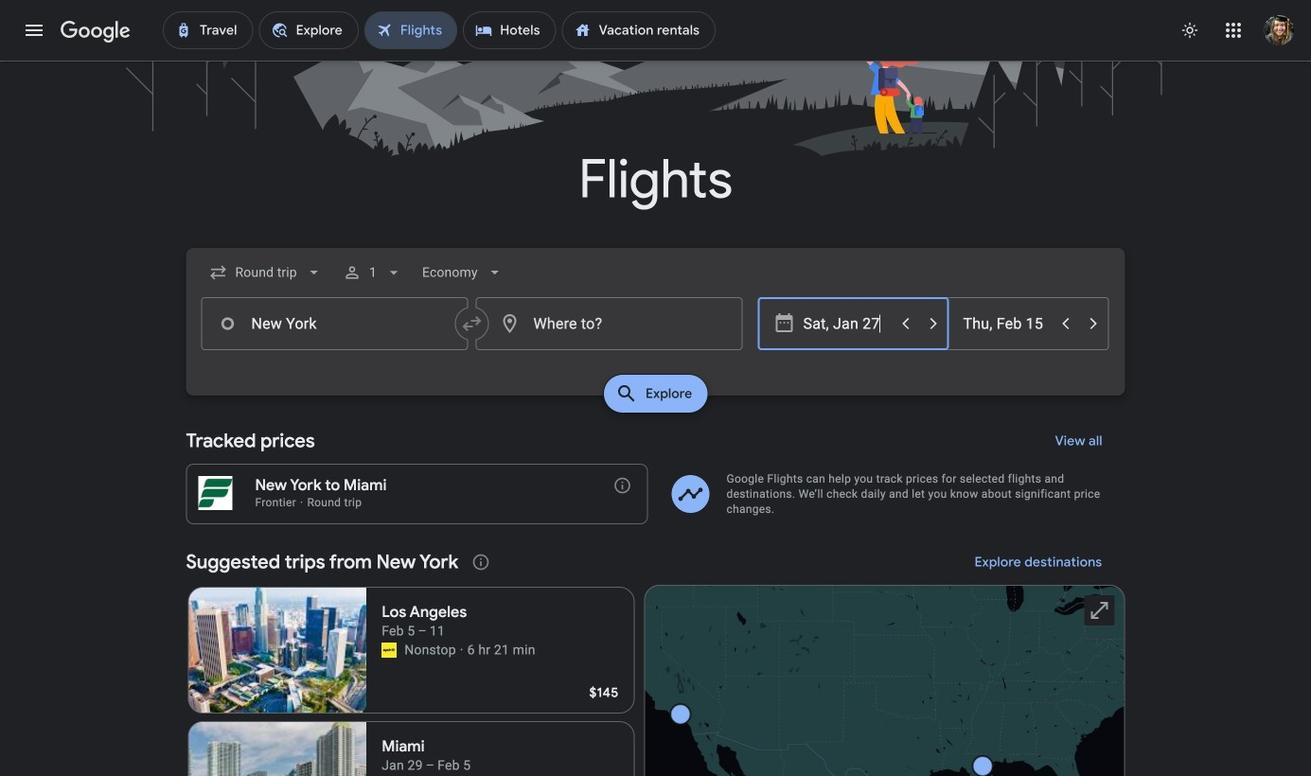 Task type: vqa. For each thing, say whether or not it's contained in the screenshot.
Sun, Feb 4 element
no



Task type: locate. For each thing, give the bounding box(es) containing it.
None text field
[[201, 297, 468, 350]]

None field
[[201, 256, 331, 290], [414, 256, 512, 290], [201, 256, 331, 290], [414, 256, 512, 290]]

 image
[[460, 641, 464, 660]]

more info image
[[613, 476, 632, 495]]

145 US dollars text field
[[589, 684, 619, 701]]

More info text field
[[613, 476, 632, 500]]

tracked prices region
[[186, 418, 1125, 524]]

main menu image
[[23, 19, 45, 42]]



Task type: describe. For each thing, give the bounding box(es) containing it.
Return text field
[[963, 298, 1050, 349]]

Departure text field
[[803, 298, 890, 349]]

Flight search field
[[171, 248, 1140, 418]]

suggested trips from new york region
[[186, 540, 1125, 776]]

spirit image
[[382, 643, 397, 658]]

 image inside 'suggested trips from new york' region
[[460, 641, 464, 660]]

change appearance image
[[1167, 8, 1213, 53]]

Where to? text field
[[476, 297, 743, 350]]



